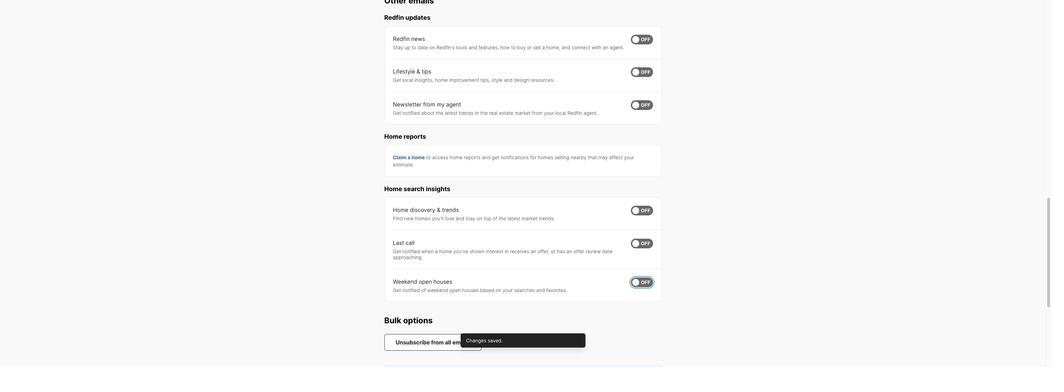 Task type: locate. For each thing, give the bounding box(es) containing it.
emails
[[453, 339, 470, 346]]

0 vertical spatial on
[[430, 44, 435, 50]]

my
[[437, 101, 445, 108]]

2 horizontal spatial the
[[499, 216, 507, 221]]

off for lifestyle & tips
[[641, 69, 651, 75]]

a right the when on the bottom of page
[[435, 248, 438, 254]]

0 horizontal spatial reports
[[404, 133, 426, 140]]

a up estimate.
[[408, 154, 411, 160]]

connect
[[572, 44, 591, 50]]

market right estate
[[515, 110, 531, 116]]

0 horizontal spatial or
[[527, 44, 532, 50]]

1 horizontal spatial date
[[603, 248, 613, 254]]

agent.
[[610, 44, 625, 50], [584, 110, 598, 116]]

1 vertical spatial notified
[[403, 248, 420, 254]]

0 vertical spatial a
[[543, 44, 545, 50]]

0 vertical spatial trends
[[459, 110, 474, 116]]

1 vertical spatial redfin
[[393, 35, 410, 42]]

market left "trends."
[[522, 216, 538, 221]]

1 notified from the top
[[403, 110, 420, 116]]

2 vertical spatial your
[[503, 287, 513, 293]]

0 vertical spatial in
[[475, 110, 479, 116]]

1 horizontal spatial a
[[435, 248, 438, 254]]

selling
[[555, 154, 570, 160]]

from for agent
[[423, 101, 436, 108]]

home for home reports
[[385, 133, 403, 140]]

1 vertical spatial reports
[[464, 154, 481, 160]]

1 vertical spatial market
[[522, 216, 538, 221]]

home for home search insights
[[385, 185, 403, 192]]

notified inside last call get notified when a home you've shown interest in receives an offer, or has an offer review date approaching.
[[403, 248, 420, 254]]

when
[[422, 248, 434, 254]]

1 horizontal spatial or
[[551, 248, 556, 254]]

houses
[[434, 278, 453, 285], [463, 287, 479, 293]]

0 vertical spatial &
[[417, 68, 420, 75]]

and
[[469, 44, 478, 50], [562, 44, 571, 50], [504, 77, 513, 83], [482, 154, 491, 160], [456, 216, 465, 221], [537, 287, 545, 293]]

off for redfin news
[[641, 36, 651, 42]]

of inside "weekend open houses get notified of weekend open houses based on your searches and favorites."
[[422, 287, 426, 293]]

last call get notified when a home you've shown interest in receives an offer, or has an offer review date approaching.
[[393, 239, 613, 260]]

has
[[557, 248, 566, 254]]

1 vertical spatial date
[[603, 248, 613, 254]]

in inside last call get notified when a home you've shown interest in receives an offer, or has an offer review date approaching.
[[505, 248, 509, 254]]

1 horizontal spatial homes
[[538, 154, 554, 160]]

get inside lifestyle & tips get local insights, home improvement tips, style and design resources.
[[393, 77, 401, 83]]

get
[[393, 77, 401, 83], [393, 110, 401, 116], [393, 248, 401, 254], [393, 287, 401, 293]]

up
[[405, 44, 411, 50]]

with
[[592, 44, 602, 50]]

0 horizontal spatial on
[[430, 44, 435, 50]]

from up about
[[423, 101, 436, 108]]

1 vertical spatial on
[[477, 216, 483, 221]]

stay
[[466, 216, 476, 221]]

an left offer,
[[531, 248, 537, 254]]

from
[[423, 101, 436, 108], [532, 110, 543, 116], [432, 339, 444, 346]]

shown
[[470, 248, 485, 254]]

1 horizontal spatial agent.
[[610, 44, 625, 50]]

get inside newsletter from my agent get notified about the latest trends in the real estate market from your local redfin agent.
[[393, 110, 401, 116]]

1 vertical spatial latest
[[508, 216, 521, 221]]

0 horizontal spatial local
[[403, 77, 413, 83]]

& left tips
[[417, 68, 420, 75]]

2 vertical spatial home
[[393, 207, 409, 213]]

2 horizontal spatial a
[[543, 44, 545, 50]]

1 vertical spatial of
[[422, 287, 426, 293]]

unsubscribe from all emails
[[396, 339, 470, 346]]

search
[[404, 185, 425, 192]]

on left redfin's
[[430, 44, 435, 50]]

the left real
[[481, 110, 488, 116]]

home left you've
[[440, 248, 452, 254]]

2 horizontal spatial your
[[625, 154, 635, 160]]

an
[[603, 44, 609, 50], [531, 248, 537, 254], [567, 248, 573, 254]]

and left get
[[482, 154, 491, 160]]

0 horizontal spatial open
[[419, 278, 432, 285]]

0 vertical spatial date
[[418, 44, 428, 50]]

news
[[412, 35, 425, 42]]

home inside home discovery & trends find new homes you'll love and stay on top of the latest market trends.
[[393, 207, 409, 213]]

reports up claim a home
[[404, 133, 426, 140]]

1 horizontal spatial local
[[556, 110, 567, 116]]

4 off from the top
[[641, 208, 651, 214]]

or inside last call get notified when a home you've shown interest in receives an offer, or has an offer review date approaching.
[[551, 248, 556, 254]]

off
[[641, 36, 651, 42], [641, 69, 651, 75], [641, 102, 651, 108], [641, 208, 651, 214], [641, 240, 651, 246], [641, 279, 651, 285]]

stay
[[393, 44, 403, 50]]

or left the has
[[551, 248, 556, 254]]

date inside redfin news stay up to date on redfin's tools and features, how to buy or sell a home, and connect with an agent.
[[418, 44, 428, 50]]

0 vertical spatial of
[[493, 216, 498, 221]]

0 vertical spatial homes
[[538, 154, 554, 160]]

a inside redfin news stay up to date on redfin's tools and features, how to buy or sell a home, and connect with an agent.
[[543, 44, 545, 50]]

0 horizontal spatial date
[[418, 44, 428, 50]]

0 vertical spatial market
[[515, 110, 531, 116]]

latest inside newsletter from my agent get notified about the latest trends in the real estate market from your local redfin agent.
[[445, 110, 458, 116]]

to left access
[[427, 154, 431, 160]]

trends down agent
[[459, 110, 474, 116]]

and right love
[[456, 216, 465, 221]]

0 vertical spatial notified
[[403, 110, 420, 116]]

0 vertical spatial home
[[385, 133, 403, 140]]

off for newsletter from my agent
[[641, 102, 651, 108]]

tips,
[[481, 77, 491, 83]]

1 horizontal spatial the
[[481, 110, 488, 116]]

5 off from the top
[[641, 240, 651, 246]]

2 vertical spatial a
[[435, 248, 438, 254]]

1 horizontal spatial in
[[505, 248, 509, 254]]

you'll
[[432, 216, 444, 221]]

off for home discovery & trends
[[641, 208, 651, 214]]

interest
[[486, 248, 504, 254]]

off for weekend open houses
[[641, 279, 651, 285]]

get down weekend
[[393, 287, 401, 293]]

1 horizontal spatial of
[[493, 216, 498, 221]]

home
[[385, 133, 403, 140], [385, 185, 403, 192], [393, 207, 409, 213]]

on inside home discovery & trends find new homes you'll love and stay on top of the latest market trends.
[[477, 216, 483, 221]]

in for notified
[[505, 248, 509, 254]]

claim a home link
[[393, 154, 425, 160]]

2 notified from the top
[[403, 248, 420, 254]]

bulk
[[385, 316, 402, 326]]

1 vertical spatial local
[[556, 110, 567, 116]]

1 vertical spatial &
[[437, 207, 441, 213]]

the
[[436, 110, 444, 116], [481, 110, 488, 116], [499, 216, 507, 221]]

market
[[515, 110, 531, 116], [522, 216, 538, 221]]

home right insights,
[[435, 77, 448, 83]]

of
[[493, 216, 498, 221], [422, 287, 426, 293]]

1 horizontal spatial latest
[[508, 216, 521, 221]]

claim
[[393, 154, 407, 160]]

2 get from the top
[[393, 110, 401, 116]]

home right access
[[450, 154, 463, 160]]

style
[[492, 77, 503, 83]]

a right sell
[[543, 44, 545, 50]]

1 horizontal spatial to
[[427, 154, 431, 160]]

home up find
[[393, 207, 409, 213]]

or left sell
[[527, 44, 532, 50]]

2 horizontal spatial on
[[496, 287, 502, 293]]

local
[[403, 77, 413, 83], [556, 110, 567, 116]]

1 vertical spatial your
[[625, 154, 635, 160]]

in left real
[[475, 110, 479, 116]]

1 vertical spatial open
[[450, 287, 461, 293]]

about
[[422, 110, 435, 116]]

0 vertical spatial redfin
[[385, 14, 404, 21]]

4 get from the top
[[393, 287, 401, 293]]

and right style
[[504, 77, 513, 83]]

nearby
[[571, 154, 587, 160]]

0 vertical spatial open
[[419, 278, 432, 285]]

affect
[[610, 154, 623, 160]]

0 horizontal spatial latest
[[445, 110, 458, 116]]

3 notified from the top
[[403, 287, 420, 293]]

date down news
[[418, 44, 428, 50]]

to left the buy
[[512, 44, 516, 50]]

1 vertical spatial agent.
[[584, 110, 598, 116]]

notified up the approaching.
[[403, 248, 420, 254]]

0 horizontal spatial in
[[475, 110, 479, 116]]

in inside newsletter from my agent get notified about the latest trends in the real estate market from your local redfin agent.
[[475, 110, 479, 116]]

the right top
[[499, 216, 507, 221]]

home up claim
[[385, 133, 403, 140]]

agent
[[447, 101, 462, 108]]

1 vertical spatial trends
[[442, 207, 459, 213]]

houses left based
[[463, 287, 479, 293]]

1 off from the top
[[641, 36, 651, 42]]

1 vertical spatial in
[[505, 248, 509, 254]]

0 horizontal spatial your
[[503, 287, 513, 293]]

0 vertical spatial latest
[[445, 110, 458, 116]]

or inside redfin news stay up to date on redfin's tools and features, how to buy or sell a home, and connect with an agent.
[[527, 44, 532, 50]]

to inside to access home reports and get notifications for homes selling nearby that may affect your estimate.
[[427, 154, 431, 160]]

newsletter
[[393, 101, 422, 108]]

discovery
[[410, 207, 436, 213]]

an inside redfin news stay up to date on redfin's tools and features, how to buy or sell a home, and connect with an agent.
[[603, 44, 609, 50]]

0 vertical spatial your
[[544, 110, 555, 116]]

home left the search
[[385, 185, 403, 192]]

notified
[[403, 110, 420, 116], [403, 248, 420, 254], [403, 287, 420, 293]]

get inside last call get notified when a home you've shown interest in receives an offer, or has an offer review date approaching.
[[393, 248, 401, 254]]

notified down newsletter
[[403, 110, 420, 116]]

& inside home discovery & trends find new homes you'll love and stay on top of the latest market trends.
[[437, 207, 441, 213]]

or
[[527, 44, 532, 50], [551, 248, 556, 254]]

2 vertical spatial on
[[496, 287, 502, 293]]

1 horizontal spatial reports
[[464, 154, 481, 160]]

your left the searches on the bottom of the page
[[503, 287, 513, 293]]

0 horizontal spatial houses
[[434, 278, 453, 285]]

date
[[418, 44, 428, 50], [603, 248, 613, 254]]

unsubscribe
[[396, 339, 430, 346]]

get down lifestyle
[[393, 77, 401, 83]]

notified down weekend
[[403, 287, 420, 293]]

in right the interest
[[505, 248, 509, 254]]

2 vertical spatial redfin
[[568, 110, 583, 116]]

insights,
[[415, 77, 434, 83]]

on
[[430, 44, 435, 50], [477, 216, 483, 221], [496, 287, 502, 293]]

local inside lifestyle & tips get local insights, home improvement tips, style and design resources.
[[403, 77, 413, 83]]

improvement
[[450, 77, 479, 83]]

0 horizontal spatial a
[[408, 154, 411, 160]]

redfin for redfin news stay up to date on redfin's tools and features, how to buy or sell a home, and connect with an agent.
[[393, 35, 410, 42]]

redfin inside redfin news stay up to date on redfin's tools and features, how to buy or sell a home, and connect with an agent.
[[393, 35, 410, 42]]

home
[[435, 77, 448, 83], [412, 154, 425, 160], [450, 154, 463, 160], [440, 248, 452, 254]]

1 get from the top
[[393, 77, 401, 83]]

on left top
[[477, 216, 483, 221]]

homes
[[538, 154, 554, 160], [415, 216, 431, 221]]

None checkbox
[[631, 206, 653, 216], [631, 277, 653, 287], [631, 206, 653, 216], [631, 277, 653, 287]]

get down last
[[393, 248, 401, 254]]

all
[[445, 339, 451, 346]]

get down newsletter
[[393, 110, 401, 116]]

2 off from the top
[[641, 69, 651, 75]]

redfin updates
[[385, 14, 431, 21]]

to
[[412, 44, 417, 50], [512, 44, 516, 50], [427, 154, 431, 160]]

local inside newsletter from my agent get notified about the latest trends in the real estate market from your local redfin agent.
[[556, 110, 567, 116]]

sell
[[534, 44, 541, 50]]

the down the my
[[436, 110, 444, 116]]

in
[[475, 110, 479, 116], [505, 248, 509, 254]]

trends
[[459, 110, 474, 116], [442, 207, 459, 213]]

estimate.
[[393, 162, 414, 167]]

2 horizontal spatial an
[[603, 44, 609, 50]]

0 horizontal spatial homes
[[415, 216, 431, 221]]

1 horizontal spatial houses
[[463, 287, 479, 293]]

homes down discovery
[[415, 216, 431, 221]]

0 horizontal spatial to
[[412, 44, 417, 50]]

lifestyle
[[393, 68, 415, 75]]

1 horizontal spatial &
[[437, 207, 441, 213]]

6 off from the top
[[641, 279, 651, 285]]

an right the has
[[567, 248, 573, 254]]

houses up weekend at the bottom left
[[434, 278, 453, 285]]

homes inside to access home reports and get notifications for homes selling nearby that may affect your estimate.
[[538, 154, 554, 160]]

buy
[[518, 44, 526, 50]]

1 horizontal spatial your
[[544, 110, 555, 116]]

0 vertical spatial agent.
[[610, 44, 625, 50]]

your right the affect
[[625, 154, 635, 160]]

status
[[385, 365, 662, 367]]

1 vertical spatial or
[[551, 248, 556, 254]]

& up you'll
[[437, 207, 441, 213]]

on right based
[[496, 287, 502, 293]]

&
[[417, 68, 420, 75], [437, 207, 441, 213]]

0 vertical spatial from
[[423, 101, 436, 108]]

on inside redfin news stay up to date on redfin's tools and features, how to buy or sell a home, and connect with an agent.
[[430, 44, 435, 50]]

2 vertical spatial from
[[432, 339, 444, 346]]

reports
[[404, 133, 426, 140], [464, 154, 481, 160]]

approaching.
[[393, 254, 423, 260]]

1 vertical spatial homes
[[415, 216, 431, 221]]

1 horizontal spatial on
[[477, 216, 483, 221]]

of left weekend at the bottom left
[[422, 287, 426, 293]]

an right with
[[603, 44, 609, 50]]

2 vertical spatial notified
[[403, 287, 420, 293]]

receives
[[510, 248, 530, 254]]

your
[[544, 110, 555, 116], [625, 154, 635, 160], [503, 287, 513, 293]]

your down resources.
[[544, 110, 555, 116]]

of right top
[[493, 216, 498, 221]]

on inside "weekend open houses get notified of weekend open houses based on your searches and favorites."
[[496, 287, 502, 293]]

date right review
[[603, 248, 613, 254]]

latest
[[445, 110, 458, 116], [508, 216, 521, 221]]

bulk options
[[385, 316, 433, 326]]

0 vertical spatial or
[[527, 44, 532, 50]]

1 vertical spatial home
[[385, 185, 403, 192]]

to right the 'up'
[[412, 44, 417, 50]]

reports left get
[[464, 154, 481, 160]]

latest right top
[[508, 216, 521, 221]]

latest down agent
[[445, 110, 458, 116]]

0 horizontal spatial of
[[422, 287, 426, 293]]

open up weekend at the bottom left
[[419, 278, 432, 285]]

trends.
[[539, 216, 555, 221]]

options
[[403, 316, 433, 326]]

homes right for
[[538, 154, 554, 160]]

trends up love
[[442, 207, 459, 213]]

None checkbox
[[631, 35, 653, 44], [631, 67, 653, 77], [631, 100, 653, 110], [631, 239, 653, 248], [631, 35, 653, 44], [631, 67, 653, 77], [631, 100, 653, 110], [631, 239, 653, 248]]

from left the all
[[432, 339, 444, 346]]

0 horizontal spatial &
[[417, 68, 420, 75]]

0 vertical spatial local
[[403, 77, 413, 83]]

how
[[501, 44, 510, 50]]

a
[[543, 44, 545, 50], [408, 154, 411, 160], [435, 248, 438, 254]]

0 horizontal spatial agent.
[[584, 110, 598, 116]]

from right estate
[[532, 110, 543, 116]]

access
[[433, 154, 449, 160]]

3 get from the top
[[393, 248, 401, 254]]

3 off from the top
[[641, 102, 651, 108]]

open right weekend at the bottom left
[[450, 287, 461, 293]]

and right the searches on the bottom of the page
[[537, 287, 545, 293]]



Task type: describe. For each thing, give the bounding box(es) containing it.
agent. inside newsletter from my agent get notified about the latest trends in the real estate market from your local redfin agent.
[[584, 110, 598, 116]]

notifications
[[501, 154, 529, 160]]

1 vertical spatial from
[[532, 110, 543, 116]]

call
[[406, 239, 415, 246]]

of inside home discovery & trends find new homes you'll love and stay on top of the latest market trends.
[[493, 216, 498, 221]]

home,
[[547, 44, 561, 50]]

and inside "weekend open houses get notified of weekend open houses based on your searches and favorites."
[[537, 287, 545, 293]]

and inside lifestyle & tips get local insights, home improvement tips, style and design resources.
[[504, 77, 513, 83]]

get
[[492, 154, 500, 160]]

design
[[514, 77, 530, 83]]

0 vertical spatial reports
[[404, 133, 426, 140]]

your inside newsletter from my agent get notified about the latest trends in the real estate market from your local redfin agent.
[[544, 110, 555, 116]]

get inside "weekend open houses get notified of weekend open houses based on your searches and favorites."
[[393, 287, 401, 293]]

and inside home discovery & trends find new homes you'll love and stay on top of the latest market trends.
[[456, 216, 465, 221]]

home reports
[[385, 133, 426, 140]]

lifestyle & tips get local insights, home improvement tips, style and design resources.
[[393, 68, 555, 83]]

or for redfin news
[[527, 44, 532, 50]]

redfin for redfin updates
[[385, 14, 404, 21]]

0 horizontal spatial an
[[531, 248, 537, 254]]

home inside last call get notified when a home you've shown interest in receives an offer, or has an offer review date approaching.
[[440, 248, 452, 254]]

redfin's
[[437, 44, 455, 50]]

0 vertical spatial houses
[[434, 278, 453, 285]]

notified inside "weekend open houses get notified of weekend open houses based on your searches and favorites."
[[403, 287, 420, 293]]

may
[[599, 154, 608, 160]]

your inside "weekend open houses get notified of weekend open houses based on your searches and favorites."
[[503, 287, 513, 293]]

new
[[404, 216, 414, 221]]

offer,
[[538, 248, 550, 254]]

changes
[[466, 337, 487, 343]]

home discovery & trends find new homes you'll love and stay on top of the latest market trends.
[[393, 207, 555, 221]]

saved.
[[488, 337, 503, 343]]

home up estimate.
[[412, 154, 425, 160]]

updates
[[406, 14, 431, 21]]

redfin inside newsletter from my agent get notified about the latest trends in the real estate market from your local redfin agent.
[[568, 110, 583, 116]]

reports inside to access home reports and get notifications for homes selling nearby that may affect your estimate.
[[464, 154, 481, 160]]

weekend open houses get notified of weekend open houses based on your searches and favorites.
[[393, 278, 568, 293]]

notified inside newsletter from my agent get notified about the latest trends in the real estate market from your local redfin agent.
[[403, 110, 420, 116]]

and right the tools
[[469, 44, 478, 50]]

your inside to access home reports and get notifications for homes selling nearby that may affect your estimate.
[[625, 154, 635, 160]]

offer
[[574, 248, 585, 254]]

estate
[[499, 110, 514, 116]]

based
[[480, 287, 495, 293]]

home search insights
[[385, 185, 451, 192]]

tips
[[422, 68, 432, 75]]

in for agent
[[475, 110, 479, 116]]

claim a home
[[393, 154, 425, 160]]

from for emails
[[432, 339, 444, 346]]

home inside lifestyle & tips get local insights, home improvement tips, style and design resources.
[[435, 77, 448, 83]]

latest inside home discovery & trends find new homes you'll love and stay on top of the latest market trends.
[[508, 216, 521, 221]]

1 vertical spatial a
[[408, 154, 411, 160]]

you've
[[454, 248, 469, 254]]

1 horizontal spatial an
[[567, 248, 573, 254]]

to access home reports and get notifications for homes selling nearby that may affect your estimate.
[[393, 154, 635, 167]]

that
[[588, 154, 598, 160]]

insights
[[426, 185, 451, 192]]

resources.
[[531, 77, 555, 83]]

searches
[[515, 287, 535, 293]]

0 horizontal spatial the
[[436, 110, 444, 116]]

2 horizontal spatial to
[[512, 44, 516, 50]]

date inside last call get notified when a home you've shown interest in receives an offer, or has an offer review date approaching.
[[603, 248, 613, 254]]

trends inside home discovery & trends find new homes you'll love and stay on top of the latest market trends.
[[442, 207, 459, 213]]

changes saved.
[[466, 337, 503, 343]]

top
[[484, 216, 492, 221]]

favorites.
[[547, 287, 568, 293]]

agent. inside redfin news stay up to date on redfin's tools and features, how to buy or sell a home, and connect with an agent.
[[610, 44, 625, 50]]

a inside last call get notified when a home you've shown interest in receives an offer, or has an offer review date approaching.
[[435, 248, 438, 254]]

the inside home discovery & trends find new homes you'll love and stay on top of the latest market trends.
[[499, 216, 507, 221]]

for
[[531, 154, 537, 160]]

and right home,
[[562, 44, 571, 50]]

love
[[445, 216, 455, 221]]

or for last call
[[551, 248, 556, 254]]

newsletter from my agent get notified about the latest trends in the real estate market from your local redfin agent.
[[393, 101, 598, 116]]

find
[[393, 216, 403, 221]]

real
[[490, 110, 498, 116]]

last
[[393, 239, 404, 246]]

review
[[586, 248, 601, 254]]

& inside lifestyle & tips get local insights, home improvement tips, style and design resources.
[[417, 68, 420, 75]]

home inside to access home reports and get notifications for homes selling nearby that may affect your estimate.
[[450, 154, 463, 160]]

trends inside newsletter from my agent get notified about the latest trends in the real estate market from your local redfin agent.
[[459, 110, 474, 116]]

and inside to access home reports and get notifications for homes selling nearby that may affect your estimate.
[[482, 154, 491, 160]]

features,
[[479, 44, 499, 50]]

homes inside home discovery & trends find new homes you'll love and stay on top of the latest market trends.
[[415, 216, 431, 221]]

market inside home discovery & trends find new homes you'll love and stay on top of the latest market trends.
[[522, 216, 538, 221]]

1 horizontal spatial open
[[450, 287, 461, 293]]

weekend
[[393, 278, 418, 285]]

off for last call
[[641, 240, 651, 246]]

tools
[[456, 44, 468, 50]]

redfin news stay up to date on redfin's tools and features, how to buy or sell a home, and connect with an agent.
[[393, 35, 625, 50]]

1 vertical spatial houses
[[463, 287, 479, 293]]

weekend
[[428, 287, 448, 293]]

market inside newsletter from my agent get notified about the latest trends in the real estate market from your local redfin agent.
[[515, 110, 531, 116]]



Task type: vqa. For each thing, say whether or not it's contained in the screenshot.
Exclude 55+ communities
no



